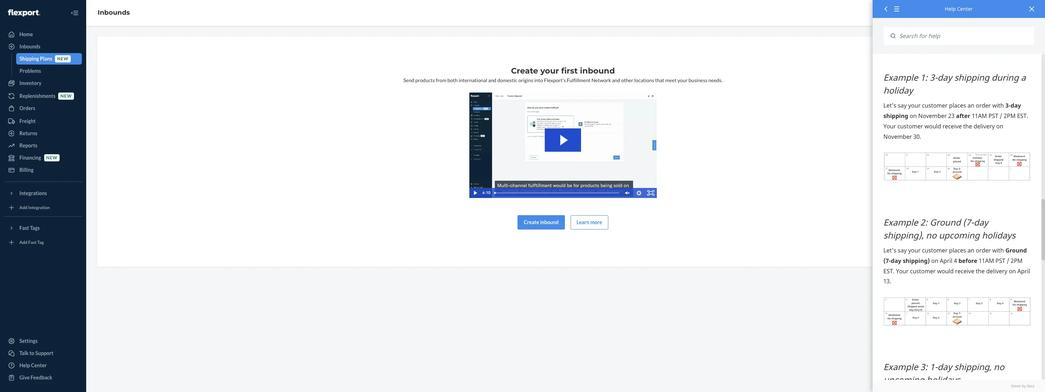 Task type: locate. For each thing, give the bounding box(es) containing it.
add integration link
[[4, 202, 82, 214]]

inbounds
[[98, 9, 130, 17], [19, 43, 40, 50]]

1 vertical spatial center
[[31, 363, 47, 369]]

help up search search box
[[945, 5, 956, 12]]

new down "reports" "link"
[[46, 155, 58, 161]]

1 vertical spatial create
[[524, 219, 539, 226]]

0 vertical spatial inbounds link
[[98, 9, 130, 17]]

1 horizontal spatial help
[[945, 5, 956, 12]]

add fast tag link
[[4, 237, 82, 249]]

0 horizontal spatial center
[[31, 363, 47, 369]]

problems
[[20, 68, 41, 74]]

close navigation image
[[70, 9, 79, 17]]

fast inside "dropdown button"
[[19, 225, 29, 231]]

1 vertical spatial fast
[[28, 240, 36, 246]]

help center down "to"
[[19, 363, 47, 369]]

network
[[592, 77, 611, 83]]

new for replenishments
[[61, 94, 72, 99]]

international
[[459, 77, 488, 83]]

home
[[19, 31, 33, 37]]

inbounds link
[[98, 9, 130, 17], [4, 41, 82, 52]]

help
[[945, 5, 956, 12], [19, 363, 30, 369]]

returns
[[19, 130, 37, 137]]

1 horizontal spatial help center
[[945, 5, 974, 12]]

from
[[436, 77, 447, 83]]

create inside button
[[524, 219, 539, 226]]

help inside "help center" link
[[19, 363, 30, 369]]

add for add integration
[[19, 205, 27, 211]]

talk to support
[[19, 351, 53, 357]]

new
[[57, 56, 69, 62], [61, 94, 72, 99], [46, 155, 58, 161]]

0 vertical spatial new
[[57, 56, 69, 62]]

elevio
[[1012, 384, 1022, 389]]

1 vertical spatial help
[[19, 363, 30, 369]]

new for financing
[[46, 155, 58, 161]]

help center link
[[4, 360, 82, 372]]

center
[[958, 5, 974, 12], [31, 363, 47, 369]]

0 vertical spatial inbound
[[580, 66, 615, 76]]

fast
[[19, 225, 29, 231], [28, 240, 36, 246]]

products
[[415, 77, 435, 83]]

settings
[[19, 339, 38, 345]]

add
[[19, 205, 27, 211], [19, 240, 27, 246]]

financing
[[19, 155, 41, 161]]

reports link
[[4, 140, 82, 152]]

0 horizontal spatial help
[[19, 363, 30, 369]]

help center
[[945, 5, 974, 12], [19, 363, 47, 369]]

inbound left learn
[[540, 219, 559, 226]]

0 vertical spatial add
[[19, 205, 27, 211]]

1 and from the left
[[488, 77, 497, 83]]

1 horizontal spatial inbound
[[580, 66, 615, 76]]

1 vertical spatial add
[[19, 240, 27, 246]]

0 horizontal spatial your
[[541, 66, 559, 76]]

tag
[[37, 240, 44, 246]]

and left domestic
[[488, 77, 497, 83]]

1 horizontal spatial and
[[612, 77, 621, 83]]

0 horizontal spatial and
[[488, 77, 497, 83]]

and
[[488, 77, 497, 83], [612, 77, 621, 83]]

orders link
[[4, 103, 82, 114]]

learn
[[577, 219, 590, 226]]

shipping plans
[[20, 56, 52, 62]]

0 horizontal spatial help center
[[19, 363, 47, 369]]

fast left tag at the left
[[28, 240, 36, 246]]

0 vertical spatial inbounds
[[98, 9, 130, 17]]

business
[[689, 77, 708, 83]]

and left the other
[[612, 77, 621, 83]]

send
[[404, 77, 415, 83]]

0 horizontal spatial inbounds link
[[4, 41, 82, 52]]

elevio by dixa link
[[884, 384, 1035, 389]]

first
[[562, 66, 578, 76]]

add for add fast tag
[[19, 240, 27, 246]]

0 vertical spatial help center
[[945, 5, 974, 12]]

talk to support button
[[4, 348, 82, 360]]

add down fast tags
[[19, 240, 27, 246]]

help up give
[[19, 363, 30, 369]]

billing link
[[4, 165, 82, 176]]

0 horizontal spatial inbound
[[540, 219, 559, 226]]

add left integration
[[19, 205, 27, 211]]

center up search search box
[[958, 5, 974, 12]]

video element
[[469, 93, 657, 198]]

new right plans at the left top of page
[[57, 56, 69, 62]]

help center up search search box
[[945, 5, 974, 12]]

create inside create your first inbound send products from both international and domestic origins into flexport's fulfillment network and other locations that meet your business needs.
[[511, 66, 538, 76]]

new up the orders link at the left
[[61, 94, 72, 99]]

create inbound button
[[518, 215, 565, 230]]

inbound up network
[[580, 66, 615, 76]]

0 vertical spatial your
[[541, 66, 559, 76]]

0 vertical spatial center
[[958, 5, 974, 12]]

that
[[656, 77, 665, 83]]

center down talk to support in the left of the page
[[31, 363, 47, 369]]

by
[[1023, 384, 1027, 389]]

create
[[511, 66, 538, 76], [524, 219, 539, 226]]

inbound
[[580, 66, 615, 76], [540, 219, 559, 226]]

1 vertical spatial inbound
[[540, 219, 559, 226]]

video thumbnail image
[[469, 93, 657, 198], [469, 93, 657, 198]]

fast left tags
[[19, 225, 29, 231]]

inbound inside button
[[540, 219, 559, 226]]

learn more button
[[571, 215, 609, 230]]

freight link
[[4, 116, 82, 127]]

0 vertical spatial fast
[[19, 225, 29, 231]]

create for your
[[511, 66, 538, 76]]

fulfillment
[[567, 77, 591, 83]]

replenishments
[[19, 93, 56, 99]]

0 vertical spatial create
[[511, 66, 538, 76]]

1 vertical spatial new
[[61, 94, 72, 99]]

both
[[448, 77, 458, 83]]

0 vertical spatial help
[[945, 5, 956, 12]]

1 horizontal spatial your
[[678, 77, 688, 83]]

your
[[541, 66, 559, 76], [678, 77, 688, 83]]

fast tags
[[19, 225, 40, 231]]

0 horizontal spatial inbounds
[[19, 43, 40, 50]]

elevio by dixa
[[1012, 384, 1035, 389]]

2 add from the top
[[19, 240, 27, 246]]

2 vertical spatial new
[[46, 155, 58, 161]]

add integration
[[19, 205, 50, 211]]

your up flexport's
[[541, 66, 559, 76]]

add fast tag
[[19, 240, 44, 246]]

1 add from the top
[[19, 205, 27, 211]]

create inbound
[[524, 219, 559, 226]]

your right meet
[[678, 77, 688, 83]]



Task type: describe. For each thing, give the bounding box(es) containing it.
orders
[[19, 105, 35, 111]]

create for inbound
[[524, 219, 539, 226]]

create your first inbound send products from both international and domestic origins into flexport's fulfillment network and other locations that meet your business needs.
[[404, 66, 723, 83]]

1 horizontal spatial center
[[958, 5, 974, 12]]

1 vertical spatial your
[[678, 77, 688, 83]]

flexport's
[[544, 77, 566, 83]]

give
[[19, 375, 30, 381]]

inventory
[[19, 80, 41, 86]]

integration
[[28, 205, 50, 211]]

reports
[[19, 143, 37, 149]]

1 vertical spatial inbounds
[[19, 43, 40, 50]]

other
[[622, 77, 634, 83]]

returns link
[[4, 128, 82, 139]]

feedback
[[31, 375, 52, 381]]

inbound inside create your first inbound send products from both international and domestic origins into flexport's fulfillment network and other locations that meet your business needs.
[[580, 66, 615, 76]]

locations
[[635, 77, 655, 83]]

1 vertical spatial inbounds link
[[4, 41, 82, 52]]

fast tags button
[[4, 223, 82, 234]]

to
[[30, 351, 34, 357]]

billing
[[19, 167, 34, 173]]

learn more
[[577, 219, 603, 226]]

new for shipping plans
[[57, 56, 69, 62]]

support
[[35, 351, 53, 357]]

freight
[[19, 118, 36, 124]]

tags
[[30, 225, 40, 231]]

2 and from the left
[[612, 77, 621, 83]]

needs.
[[709, 77, 723, 83]]

domestic
[[498, 77, 518, 83]]

inventory link
[[4, 78, 82, 89]]

give feedback button
[[4, 373, 82, 384]]

shipping
[[20, 56, 39, 62]]

1 horizontal spatial inbounds link
[[98, 9, 130, 17]]

problems link
[[16, 65, 82, 77]]

into
[[535, 77, 543, 83]]

Search search field
[[896, 27, 1035, 45]]

home link
[[4, 29, 82, 40]]

integrations button
[[4, 188, 82, 199]]

give feedback
[[19, 375, 52, 381]]

1 horizontal spatial inbounds
[[98, 9, 130, 17]]

dixa
[[1027, 384, 1035, 389]]

talk
[[19, 351, 29, 357]]

origins
[[519, 77, 534, 83]]

more
[[591, 219, 603, 226]]

1 vertical spatial help center
[[19, 363, 47, 369]]

meet
[[666, 77, 677, 83]]

integrations
[[19, 190, 47, 197]]

plans
[[40, 56, 52, 62]]

flexport logo image
[[8, 9, 40, 16]]

settings link
[[4, 336, 82, 347]]



Task type: vqa. For each thing, say whether or not it's contained in the screenshot.
Home link
yes



